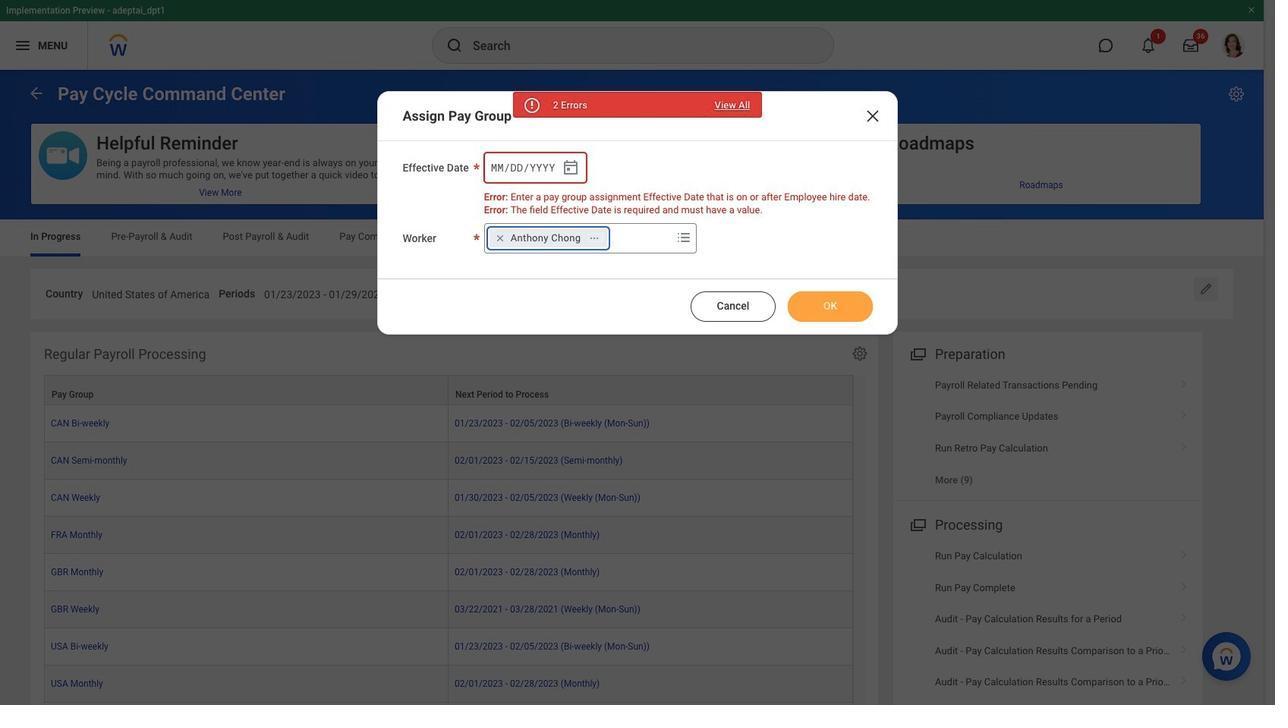 Task type: vqa. For each thing, say whether or not it's contained in the screenshot.
WORKING to the right
no



Task type: locate. For each thing, give the bounding box(es) containing it.
0 vertical spatial list
[[894, 370, 1203, 496]]

previous page image
[[27, 84, 46, 102]]

edit image
[[1199, 282, 1214, 297]]

8 row from the top
[[44, 629, 853, 666]]

None text field
[[264, 279, 484, 306]]

inbox large image
[[1184, 38, 1199, 53]]

regular payroll processing element
[[30, 332, 878, 705]]

menu group image
[[907, 343, 928, 363]]

2 list from the top
[[894, 541, 1203, 705]]

main content
[[0, 70, 1264, 705]]

banner
[[0, 0, 1264, 70]]

chevron right image
[[1175, 406, 1194, 421], [1175, 437, 1194, 452], [1175, 545, 1194, 561], [1175, 577, 1194, 592], [1175, 608, 1194, 624]]

list for menu group icon
[[894, 541, 1203, 705]]

x image
[[864, 107, 882, 125]]

0 vertical spatial chevron right image
[[1175, 374, 1194, 389]]

3 chevron right image from the top
[[1175, 545, 1194, 561]]

list
[[894, 370, 1203, 496], [894, 541, 1203, 705]]

1 vertical spatial chevron right image
[[1175, 640, 1194, 655]]

2 vertical spatial chevron right image
[[1175, 671, 1194, 686]]

menu group image
[[907, 514, 928, 535]]

notifications large image
[[1141, 38, 1156, 53]]

1 vertical spatial list
[[894, 541, 1203, 705]]

4 chevron right image from the top
[[1175, 577, 1194, 592]]

dialog
[[378, 91, 898, 335]]

group
[[484, 153, 587, 183]]

1 chevron right image from the top
[[1175, 406, 1194, 421]]

5 row from the top
[[44, 517, 853, 554]]

4 row from the top
[[44, 480, 853, 517]]

x small image
[[493, 231, 508, 246]]

anthony chong element
[[511, 231, 581, 245]]

profile logan mcneil element
[[1213, 29, 1255, 62]]

1 list from the top
[[894, 370, 1203, 496]]

related actions image
[[590, 233, 600, 243]]

1 chevron right image from the top
[[1175, 374, 1194, 389]]

list for menu group image
[[894, 370, 1203, 496]]

anthony chong, press delete to clear value. option
[[490, 229, 608, 247]]

search image
[[446, 36, 464, 55]]

tab list
[[15, 220, 1249, 257]]

None text field
[[92, 279, 210, 306], [699, 279, 840, 306], [92, 279, 210, 306], [699, 279, 840, 306]]

3 row from the top
[[44, 443, 853, 480]]

chevron right image
[[1175, 374, 1194, 389], [1175, 640, 1194, 655], [1175, 671, 1194, 686]]

row
[[44, 375, 853, 405], [44, 405, 853, 443], [44, 443, 853, 480], [44, 480, 853, 517], [44, 517, 853, 554], [44, 554, 853, 591], [44, 591, 853, 629], [44, 629, 853, 666], [44, 666, 853, 703], [44, 703, 853, 705]]

exclamation image
[[526, 99, 538, 111]]

2 chevron right image from the top
[[1175, 437, 1194, 452]]

7 row from the top
[[44, 591, 853, 629]]

cell
[[44, 703, 449, 705], [449, 703, 853, 705]]

1 cell from the left
[[44, 703, 449, 705]]



Task type: describe. For each thing, give the bounding box(es) containing it.
2 chevron right image from the top
[[1175, 640, 1194, 655]]

9 row from the top
[[44, 666, 853, 703]]

3 chevron right image from the top
[[1175, 671, 1194, 686]]

2 row from the top
[[44, 405, 853, 443]]

5 chevron right image from the top
[[1175, 608, 1194, 624]]

6 row from the top
[[44, 554, 853, 591]]

10 row from the top
[[44, 703, 853, 705]]

2 cell from the left
[[449, 703, 853, 705]]

calendar image
[[562, 159, 580, 177]]

prompts image
[[675, 228, 693, 247]]

1 row from the top
[[44, 375, 853, 405]]

close environment banner image
[[1247, 5, 1257, 14]]

configure this page image
[[1228, 85, 1246, 103]]



